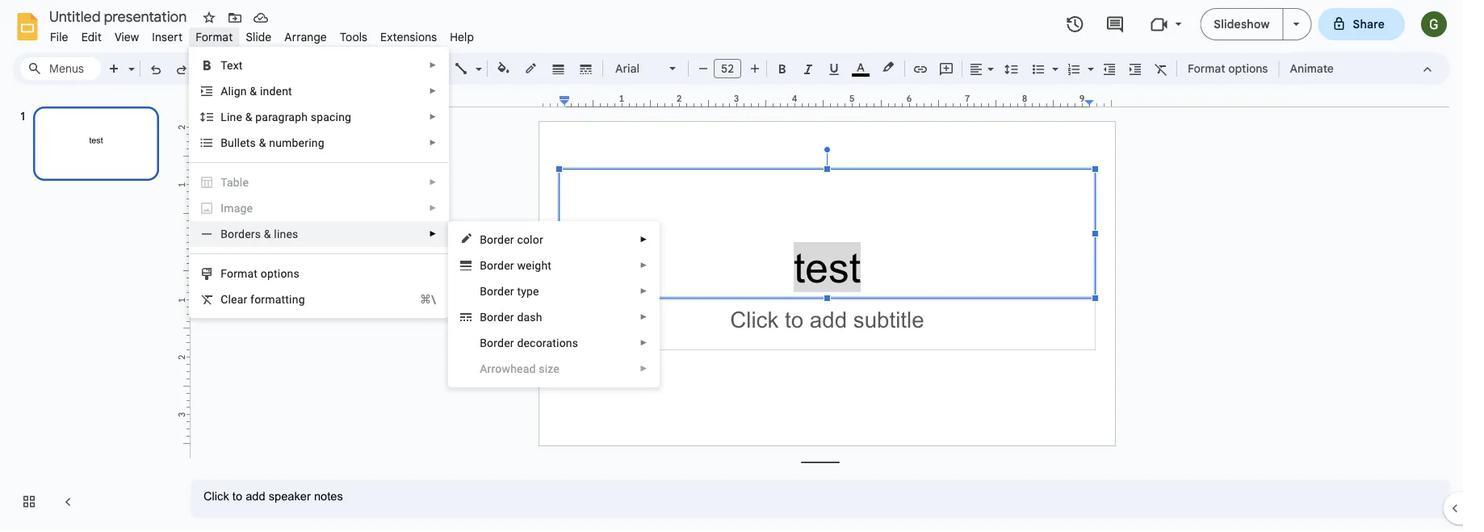 Task type: locate. For each thing, give the bounding box(es) containing it.
border for border w eight
[[480, 259, 514, 272]]

arial
[[615, 61, 640, 76]]

arrange
[[285, 30, 327, 44]]

er
[[504, 311, 514, 324]]

► for image m "element"
[[429, 204, 437, 213]]

2 vertical spatial border
[[480, 285, 514, 298]]

0 vertical spatial format options
[[1188, 61, 1268, 76]]

menu item up lines
[[190, 195, 448, 221]]

0 vertical spatial format
[[196, 30, 233, 44]]

0 vertical spatial t
[[246, 136, 250, 149]]

format
[[196, 30, 233, 44], [1188, 61, 1226, 76], [221, 267, 258, 280]]

0 vertical spatial border
[[480, 233, 514, 246]]

menu item containing i
[[190, 195, 448, 221]]

options inside format options button
[[1229, 61, 1268, 76]]

Font size field
[[714, 59, 748, 82]]

► for borders & lines q element
[[429, 229, 437, 239]]

border weight option
[[550, 57, 568, 80]]

i
[[221, 202, 224, 215]]

line & paragraph spacing image
[[1003, 57, 1021, 80]]

menu item
[[190, 195, 448, 221], [480, 361, 648, 377]]

⌘backslash element
[[401, 292, 436, 308]]

& right s
[[259, 136, 266, 149]]

menu item containing arrow
[[480, 361, 648, 377]]

bulle t s & numbering
[[221, 136, 324, 149]]

borders
[[221, 227, 261, 241]]

o
[[487, 336, 494, 350]]

0 horizontal spatial options
[[261, 267, 300, 280]]

h
[[511, 362, 517, 376]]

menu containing text
[[189, 47, 449, 318]]

Rename text field
[[44, 6, 196, 26]]

age
[[234, 202, 253, 215]]

tools menu item
[[333, 27, 374, 46]]

arrow
[[480, 362, 511, 376]]

d
[[498, 311, 504, 324]]

0 horizontal spatial menu item
[[190, 195, 448, 221]]

ype
[[521, 285, 539, 298]]

t
[[246, 136, 250, 149], [517, 285, 521, 298]]

& right lign
[[250, 84, 257, 98]]

1 vertical spatial t
[[517, 285, 521, 298]]

1 horizontal spatial format options
[[1188, 61, 1268, 76]]

border left c
[[480, 233, 514, 246]]

border up d
[[480, 285, 514, 298]]

► for border dash d element
[[640, 313, 648, 322]]

format inside button
[[1188, 61, 1226, 76]]

0 horizontal spatial t
[[246, 136, 250, 149]]

select line image
[[472, 58, 482, 64]]

1 vertical spatial menu item
[[480, 361, 648, 377]]

options down slideshow button
[[1229, 61, 1268, 76]]

border decorations o element
[[480, 336, 583, 350]]

options up formatting at left bottom
[[261, 267, 300, 280]]

text s element
[[221, 59, 248, 72]]

2
[[176, 125, 187, 130]]

s
[[250, 136, 256, 149]]

borders & lines q element
[[221, 227, 303, 241]]

1 vertical spatial format options
[[221, 267, 300, 280]]

a lign & indent
[[221, 84, 292, 98]]

table menu item
[[190, 170, 448, 195]]

paragraph
[[255, 110, 308, 124]]

1 horizontal spatial options
[[1229, 61, 1268, 76]]

bullets & numbering t element
[[221, 136, 329, 149]]

c
[[517, 233, 523, 246]]

format options \ element
[[221, 267, 304, 280]]

menu item for bulle t s & numbering
[[190, 195, 448, 221]]

► for the border weight w element
[[640, 261, 648, 270]]

lines
[[274, 227, 298, 241]]

highlight color image
[[880, 57, 897, 77]]

3 border from the top
[[480, 285, 514, 298]]

border weight w element
[[480, 259, 557, 272]]

format down star checkbox
[[196, 30, 233, 44]]

ine
[[227, 110, 242, 124]]

0 horizontal spatial format options
[[221, 267, 300, 280]]

1 horizontal spatial t
[[517, 285, 521, 298]]

format down slideshow button
[[1188, 61, 1226, 76]]

clear formatting c element
[[221, 293, 310, 306]]

► for bullets & numbering t element
[[429, 138, 437, 147]]

align & indent a element
[[221, 84, 297, 98]]

c
[[221, 293, 228, 306]]

extensions menu item
[[374, 27, 444, 46]]

format options inside button
[[1188, 61, 1268, 76]]

menu
[[427, 8, 660, 531], [189, 47, 449, 318]]

edit menu item
[[75, 27, 108, 46]]

border
[[480, 233, 514, 246], [480, 259, 514, 272], [480, 285, 514, 298]]

1 vertical spatial options
[[261, 267, 300, 280]]

extensions
[[380, 30, 437, 44]]

ead
[[517, 362, 536, 376]]

application
[[0, 0, 1463, 531]]

1 horizontal spatial menu item
[[480, 361, 648, 377]]

help
[[450, 30, 474, 44]]

rder
[[494, 336, 514, 350]]

menu bar
[[44, 21, 481, 48]]

slide
[[246, 30, 272, 44]]

arrowhead size h element
[[480, 362, 564, 376]]

format options
[[1188, 61, 1268, 76], [221, 267, 300, 280]]

eight
[[526, 259, 552, 272]]

insert
[[152, 30, 183, 44]]

format up lear
[[221, 267, 258, 280]]

⌘\
[[420, 293, 436, 306]]

border for border t ype
[[480, 285, 514, 298]]

&
[[250, 84, 257, 98], [245, 110, 252, 124], [259, 136, 266, 149], [264, 227, 271, 241]]

format options down slideshow button
[[1188, 61, 1268, 76]]

new slide with layout image
[[124, 58, 135, 64]]

format options up the c lear formatting
[[221, 267, 300, 280]]

1 border from the top
[[480, 233, 514, 246]]

border dash option
[[577, 57, 596, 80]]

format options button
[[1181, 57, 1276, 81]]

b
[[480, 336, 487, 350]]

navigation
[[0, 91, 178, 531]]

b o rder decorations
[[480, 336, 578, 350]]

olor
[[523, 233, 543, 246]]

►
[[429, 61, 437, 70], [429, 86, 437, 96], [429, 112, 437, 122], [429, 138, 437, 147], [429, 178, 437, 187], [429, 204, 437, 213], [429, 229, 437, 239], [640, 235, 648, 244], [640, 261, 648, 270], [640, 287, 648, 296], [640, 313, 648, 322], [640, 338, 648, 348], [640, 364, 648, 374]]

menu bar containing file
[[44, 21, 481, 48]]

0 vertical spatial options
[[1229, 61, 1268, 76]]

l ine & paragraph spacing
[[221, 110, 351, 124]]

2 border from the top
[[480, 259, 514, 272]]

1 vertical spatial format
[[1188, 61, 1226, 76]]

bor d er dash
[[480, 311, 542, 324]]

0 vertical spatial menu item
[[190, 195, 448, 221]]

border left w
[[480, 259, 514, 272]]

share
[[1353, 17, 1385, 31]]

► for align & indent a element
[[429, 86, 437, 96]]

1 vertical spatial border
[[480, 259, 514, 272]]

border type t element
[[480, 285, 544, 298]]

t for s
[[246, 136, 250, 149]]

► inside table menu item
[[429, 178, 437, 187]]

menu item down decorations
[[480, 361, 648, 377]]

options
[[1229, 61, 1268, 76], [261, 267, 300, 280]]



Task type: describe. For each thing, give the bounding box(es) containing it.
m
[[224, 202, 234, 215]]

menu containing border
[[427, 8, 660, 531]]

insert menu item
[[146, 27, 189, 46]]

border t ype
[[480, 285, 539, 298]]

help menu item
[[444, 27, 481, 46]]

slide menu item
[[239, 27, 278, 46]]

menu bar inside menu bar banner
[[44, 21, 481, 48]]

& right ine
[[245, 110, 252, 124]]

border for border c olor
[[480, 233, 514, 246]]

tools
[[340, 30, 368, 44]]

main toolbar
[[100, 0, 1342, 459]]

menu item for bor d er dash
[[480, 361, 648, 377]]

border dash d element
[[480, 311, 547, 324]]

text
[[221, 59, 243, 72]]

text color image
[[852, 57, 870, 77]]

file menu item
[[44, 27, 75, 46]]

view
[[115, 30, 139, 44]]

slideshow button
[[1200, 8, 1284, 40]]

spacing
[[311, 110, 351, 124]]

animate
[[1290, 61, 1334, 76]]

w
[[517, 259, 526, 272]]

lign
[[228, 84, 247, 98]]

application containing slideshow
[[0, 0, 1463, 531]]

i m age
[[221, 202, 253, 215]]

formatting
[[250, 293, 305, 306]]

share button
[[1318, 8, 1405, 40]]

► for line & paragraph spacing l element
[[429, 112, 437, 122]]

table 2 element
[[221, 176, 254, 189]]

c lear formatting
[[221, 293, 305, 306]]

fill color: transparent image
[[495, 57, 513, 78]]

size
[[539, 362, 560, 376]]

t for ype
[[517, 285, 521, 298]]

2 vertical spatial format
[[221, 267, 258, 280]]

& left lines
[[264, 227, 271, 241]]

Font size text field
[[715, 59, 741, 78]]

font list. arial selected. option
[[615, 57, 660, 80]]

border w eight
[[480, 259, 552, 272]]

image m element
[[221, 202, 258, 215]]

edit
[[81, 30, 102, 44]]

decorations
[[517, 336, 578, 350]]

bulle
[[221, 136, 246, 149]]

file
[[50, 30, 68, 44]]

borders & lines
[[221, 227, 298, 241]]

indent
[[260, 84, 292, 98]]

slideshow
[[1214, 17, 1270, 31]]

right margin image
[[1086, 94, 1115, 107]]

animate button
[[1283, 57, 1341, 81]]

left margin image
[[540, 94, 570, 107]]

line & paragraph spacing l element
[[221, 110, 356, 124]]

a
[[221, 84, 228, 98]]

arrange menu item
[[278, 27, 333, 46]]

format menu item
[[189, 27, 239, 46]]

dash
[[517, 311, 542, 324]]

format inside menu item
[[196, 30, 233, 44]]

table
[[221, 176, 249, 189]]

► for "text s" element
[[429, 61, 437, 70]]

start slideshow (⌘+enter) image
[[1293, 23, 1300, 26]]

► for the "border color c" element
[[640, 235, 648, 244]]

menu bar banner
[[0, 0, 1463, 531]]

view menu item
[[108, 27, 146, 46]]

► for table 2 element
[[429, 178, 437, 187]]

Menus field
[[20, 57, 101, 80]]

border color c element
[[480, 233, 548, 246]]

bor
[[480, 311, 498, 324]]

border color: transparent image
[[522, 57, 541, 78]]

Star checkbox
[[198, 6, 220, 29]]

l
[[221, 110, 227, 124]]

lear
[[228, 293, 247, 306]]

arrow h ead size
[[480, 362, 560, 376]]

border c olor
[[480, 233, 543, 246]]

numbering
[[269, 136, 324, 149]]



Task type: vqa. For each thing, say whether or not it's contained in the screenshot.
menu item containing Arrow
yes



